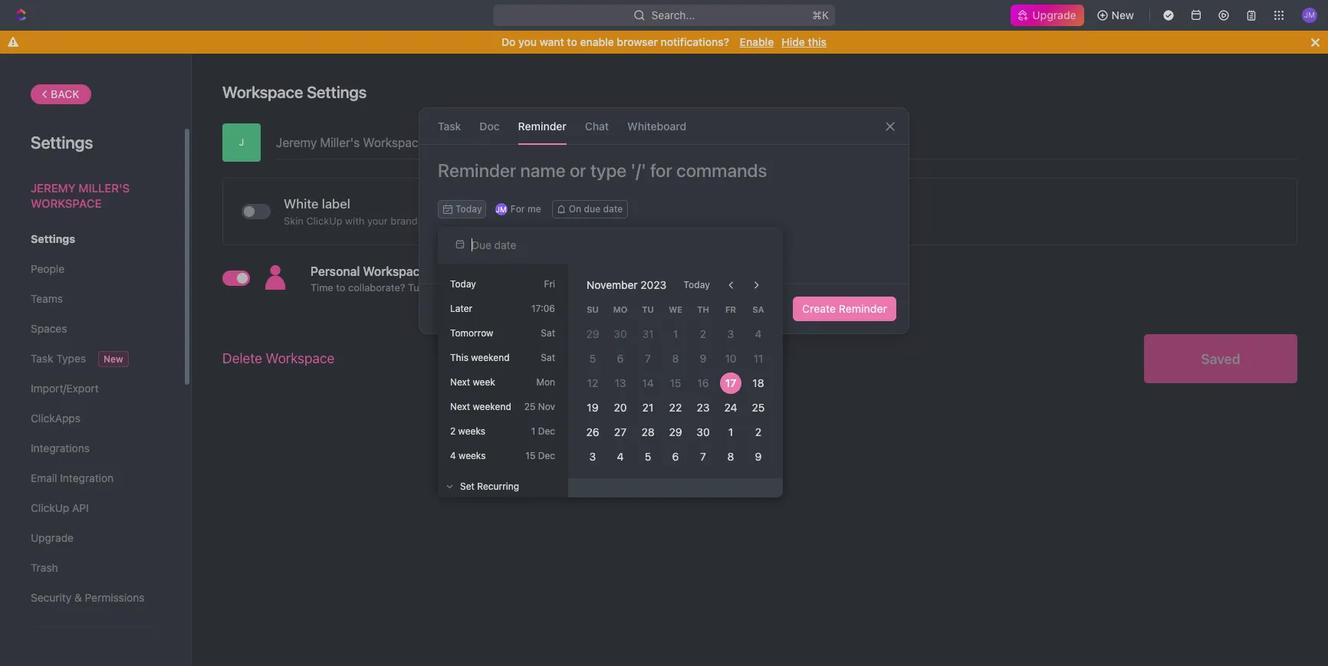 Task type: describe. For each thing, give the bounding box(es) containing it.
integrations
[[31, 442, 90, 455]]

4 weeks
[[450, 450, 486, 462]]

november
[[587, 278, 638, 291]]

1 horizontal spatial 6
[[672, 450, 679, 463]]

0 horizontal spatial 8
[[672, 352, 679, 365]]

0 horizontal spatial 1
[[531, 426, 536, 437]]

collaborate?
[[348, 281, 405, 294]]

turn
[[408, 281, 429, 294]]

team
[[621, 281, 644, 294]]

0 vertical spatial 6
[[617, 352, 624, 365]]

delete workspace button
[[222, 342, 335, 376]]

people
[[31, 262, 65, 275]]

15 dec
[[526, 450, 555, 462]]

brand
[[391, 214, 418, 227]]

new inside button
[[1112, 8, 1134, 21]]

mon
[[536, 377, 555, 388]]

and
[[480, 214, 498, 227]]

th
[[697, 304, 709, 314]]

integrations link
[[31, 436, 153, 462]]

0 vertical spatial reminder
[[518, 119, 567, 132]]

17
[[725, 377, 737, 390]]

personal
[[311, 265, 360, 278]]

sa
[[753, 304, 764, 314]]

11
[[754, 352, 763, 365]]

dec for 15 dec
[[538, 450, 555, 462]]

next for next weekend
[[450, 401, 470, 413]]

j
[[239, 137, 244, 148]]

november 2023
[[587, 278, 667, 291]]

today inside today dropdown button
[[456, 203, 482, 215]]

custom
[[508, 214, 543, 227]]

back link
[[31, 84, 91, 104]]

layout
[[430, 265, 468, 278]]

task types
[[31, 352, 86, 365]]

email integration link
[[31, 466, 153, 492]]

this inside personal workspace layout time to collaborate? turn this off to show all features designed for team productivity.
[[432, 281, 449, 294]]

fr
[[726, 304, 736, 314]]

want
[[540, 35, 564, 48]]

this weekend
[[450, 352, 510, 364]]

email integration
[[31, 472, 114, 485]]

integration
[[60, 472, 114, 485]]

spaces
[[31, 322, 67, 335]]

1 horizontal spatial to
[[467, 281, 476, 294]]

white label skin clickup with your brand colors, logo, and a custom url.
[[284, 196, 568, 227]]

doc button
[[480, 108, 500, 144]]

trash link
[[31, 555, 153, 581]]

features
[[519, 281, 557, 294]]

task for task
[[438, 119, 461, 132]]

trash
[[31, 561, 58, 574]]

reminder button
[[518, 108, 567, 144]]

mo
[[613, 304, 628, 314]]

next week
[[450, 377, 495, 388]]

0 horizontal spatial 9
[[700, 352, 707, 365]]

26
[[586, 426, 599, 439]]

0 horizontal spatial 4
[[450, 450, 456, 462]]

all
[[506, 281, 516, 294]]

your
[[367, 214, 388, 227]]

clickup api
[[31, 502, 89, 515]]

create reminder
[[802, 302, 887, 315]]

23
[[697, 401, 710, 414]]

colors,
[[420, 214, 452, 227]]

enable
[[580, 35, 614, 48]]

delete
[[222, 351, 262, 367]]

1 horizontal spatial 8
[[728, 450, 734, 463]]

28
[[642, 426, 655, 439]]

20
[[614, 401, 627, 414]]

2 horizontal spatial 1
[[729, 426, 733, 439]]

this
[[450, 352, 469, 364]]

16
[[698, 377, 709, 390]]

next for next week
[[450, 377, 470, 388]]

saved
[[1201, 351, 1241, 367]]

0 vertical spatial 3
[[728, 328, 734, 341]]

18
[[753, 377, 764, 390]]

17:06
[[532, 303, 555, 314]]

sat for this weekend
[[541, 352, 555, 364]]

miller's
[[79, 181, 130, 195]]

0 horizontal spatial upgrade link
[[31, 525, 153, 551]]

tu
[[642, 304, 654, 314]]

jeremy
[[31, 181, 76, 195]]

1 horizontal spatial 1
[[673, 328, 678, 341]]

import/export
[[31, 382, 99, 395]]

nov
[[538, 401, 555, 413]]

url.
[[546, 214, 568, 227]]

today button
[[674, 273, 719, 298]]

⌘k
[[812, 8, 829, 21]]

2 weeks
[[450, 426, 485, 437]]

hide
[[782, 35, 805, 48]]

chat
[[585, 119, 609, 132]]

1 vertical spatial 5
[[645, 450, 651, 463]]

weekend for this weekend
[[471, 352, 510, 364]]

1 horizontal spatial 4
[[617, 450, 624, 463]]

upgrade inside the 'settings' element
[[31, 532, 74, 545]]

25 for 25
[[752, 401, 765, 414]]

recurring
[[477, 481, 519, 492]]

personal workspace layout time to collaborate? turn this off to show all features designed for team productivity.
[[311, 265, 705, 294]]

clickup inside clickup api link
[[31, 502, 69, 515]]

22
[[669, 401, 682, 414]]

1 vertical spatial settings
[[31, 133, 93, 153]]

workspace inside button
[[266, 351, 335, 367]]

today up 'later'
[[450, 278, 476, 290]]



Task type: locate. For each thing, give the bounding box(es) containing it.
25 nov
[[524, 401, 555, 413]]

create
[[802, 302, 836, 315]]

1 horizontal spatial 5
[[645, 450, 651, 463]]

api
[[72, 502, 89, 515]]

1 horizontal spatial 30
[[697, 426, 710, 439]]

2 next from the top
[[450, 401, 470, 413]]

weekend up week at the bottom left of the page
[[471, 352, 510, 364]]

settings link
[[31, 226, 153, 252]]

0 vertical spatial upgrade
[[1033, 8, 1077, 21]]

clickapps link
[[31, 406, 153, 432]]

0 horizontal spatial reminder
[[518, 119, 567, 132]]

25 for 25 nov
[[524, 401, 536, 413]]

to right the off
[[467, 281, 476, 294]]

reminder right "doc"
[[518, 119, 567, 132]]

sat down 17:06
[[541, 328, 555, 339]]

import/export link
[[31, 376, 153, 402]]

0 vertical spatial 30
[[614, 328, 627, 341]]

this left the off
[[432, 281, 449, 294]]

dialog
[[419, 107, 910, 334]]

1 horizontal spatial 3
[[728, 328, 734, 341]]

30 down mo
[[614, 328, 627, 341]]

set recurring
[[460, 481, 519, 492]]

7 up 14
[[645, 352, 651, 365]]

19
[[587, 401, 599, 414]]

1 25 from the left
[[524, 401, 536, 413]]

1 horizontal spatial task
[[438, 119, 461, 132]]

today up th
[[684, 279, 710, 291]]

to right want
[[567, 35, 577, 48]]

0 horizontal spatial 7
[[645, 352, 651, 365]]

2 down 18
[[755, 426, 762, 439]]

types
[[56, 352, 86, 365]]

2 sat from the top
[[541, 352, 555, 364]]

0 vertical spatial 7
[[645, 352, 651, 365]]

new inside the 'settings' element
[[104, 354, 123, 365]]

9 down 18
[[755, 450, 762, 463]]

1 down 25 nov
[[531, 426, 536, 437]]

clickup api link
[[31, 495, 153, 522]]

1 vertical spatial 6
[[672, 450, 679, 463]]

8
[[672, 352, 679, 365], [728, 450, 734, 463]]

1 vertical spatial upgrade
[[31, 532, 74, 545]]

1 vertical spatial weekend
[[473, 401, 511, 413]]

1 vertical spatial sat
[[541, 352, 555, 364]]

0 horizontal spatial 2
[[450, 426, 456, 437]]

7 down 23
[[700, 450, 706, 463]]

5 down 28
[[645, 450, 651, 463]]

1 vertical spatial task
[[31, 352, 53, 365]]

security & permissions
[[31, 591, 145, 604]]

21
[[643, 401, 654, 414]]

2 25 from the left
[[752, 401, 765, 414]]

teams
[[31, 292, 63, 305]]

0 horizontal spatial 3
[[590, 450, 596, 463]]

0 horizontal spatial 6
[[617, 352, 624, 365]]

1 horizontal spatial upgrade
[[1033, 8, 1077, 21]]

task inside the 'settings' element
[[31, 352, 53, 365]]

new
[[1112, 8, 1134, 21], [104, 354, 123, 365]]

workspace right delete
[[266, 351, 335, 367]]

workspace up j
[[222, 83, 303, 101]]

reminder inside button
[[839, 302, 887, 315]]

settings element
[[0, 54, 192, 667]]

8 up 22
[[672, 352, 679, 365]]

workspace up collaborate?
[[363, 265, 427, 278]]

workspace down the jeremy
[[31, 196, 102, 210]]

2 down th
[[700, 328, 707, 341]]

0 horizontal spatial 30
[[614, 328, 627, 341]]

email
[[31, 472, 57, 485]]

permissions
[[85, 591, 145, 604]]

white
[[284, 196, 319, 211]]

security
[[31, 591, 71, 604]]

0 vertical spatial 29
[[586, 328, 599, 341]]

4 down 27
[[617, 450, 624, 463]]

today right colors,
[[456, 203, 482, 215]]

15 for 15
[[670, 377, 681, 390]]

spaces link
[[31, 316, 153, 342]]

Due date text field
[[472, 238, 599, 251]]

dec down 1 dec
[[538, 450, 555, 462]]

0 vertical spatial clickup
[[306, 214, 343, 227]]

0 vertical spatial 8
[[672, 352, 679, 365]]

dialog containing task
[[419, 107, 910, 334]]

15 down 1 dec
[[526, 450, 536, 462]]

1 vertical spatial 3
[[590, 450, 596, 463]]

0 horizontal spatial task
[[31, 352, 53, 365]]

1 vertical spatial dec
[[538, 450, 555, 462]]

0 vertical spatial task
[[438, 119, 461, 132]]

2 dec from the top
[[538, 450, 555, 462]]

25 left nov
[[524, 401, 536, 413]]

new button
[[1090, 3, 1144, 28]]

0 vertical spatial 9
[[700, 352, 707, 365]]

create reminder button
[[793, 297, 897, 321]]

27
[[614, 426, 627, 439]]

jeremy miller's workspace
[[31, 181, 130, 210]]

2 horizontal spatial 2
[[755, 426, 762, 439]]

6 up 13
[[617, 352, 624, 365]]

5 up 12 on the bottom left of page
[[590, 352, 596, 365]]

7
[[645, 352, 651, 365], [700, 450, 706, 463]]

30 down 23
[[697, 426, 710, 439]]

dec down nov
[[538, 426, 555, 437]]

1 vertical spatial new
[[104, 354, 123, 365]]

3 up 10
[[728, 328, 734, 341]]

0 vertical spatial new
[[1112, 8, 1134, 21]]

1 horizontal spatial 9
[[755, 450, 762, 463]]

task left types
[[31, 352, 53, 365]]

1 vertical spatial upgrade link
[[31, 525, 153, 551]]

0 horizontal spatial clickup
[[31, 502, 69, 515]]

upgrade link left new button
[[1011, 5, 1084, 26]]

to down personal
[[336, 281, 346, 294]]

31
[[642, 328, 654, 341]]

0 vertical spatial next
[[450, 377, 470, 388]]

2023
[[641, 278, 667, 291]]

later
[[450, 303, 473, 314]]

9 up 16
[[700, 352, 707, 365]]

1 horizontal spatial new
[[1112, 8, 1134, 21]]

next left week at the bottom left of the page
[[450, 377, 470, 388]]

label
[[322, 196, 350, 211]]

0 horizontal spatial to
[[336, 281, 346, 294]]

enable
[[740, 35, 774, 48]]

12
[[587, 377, 599, 390]]

clickup left api at the left bottom of page
[[31, 502, 69, 515]]

browser
[[617, 35, 658, 48]]

logo,
[[455, 214, 478, 227]]

designed
[[560, 281, 603, 294]]

sat up mon
[[541, 352, 555, 364]]

dec for 1 dec
[[538, 426, 555, 437]]

back
[[51, 87, 80, 100]]

1 vertical spatial this
[[432, 281, 449, 294]]

task left "doc"
[[438, 119, 461, 132]]

1 horizontal spatial this
[[808, 35, 827, 48]]

workspace settings
[[222, 83, 367, 101]]

1 next from the top
[[450, 377, 470, 388]]

4 down '2 weeks'
[[450, 450, 456, 462]]

1 vertical spatial 9
[[755, 450, 762, 463]]

0 vertical spatial settings
[[307, 83, 367, 101]]

9
[[700, 352, 707, 365], [755, 450, 762, 463]]

upgrade down the clickup api
[[31, 532, 74, 545]]

25 down 18
[[752, 401, 765, 414]]

weeks up 4 weeks
[[458, 426, 485, 437]]

Team Na﻿me text field
[[276, 123, 1298, 159]]

week
[[473, 377, 495, 388]]

1 horizontal spatial 15
[[670, 377, 681, 390]]

weeks
[[458, 426, 485, 437], [459, 450, 486, 462]]

15 for 15 dec
[[526, 450, 536, 462]]

1 vertical spatial clickup
[[31, 502, 69, 515]]

4 up '11'
[[755, 328, 762, 341]]

this right the hide
[[808, 35, 827, 48]]

1 dec
[[531, 426, 555, 437]]

2 up 4 weeks
[[450, 426, 456, 437]]

0 horizontal spatial 29
[[586, 328, 599, 341]]

to
[[567, 35, 577, 48], [336, 281, 346, 294], [467, 281, 476, 294]]

weekend for next weekend
[[473, 401, 511, 413]]

0 horizontal spatial this
[[432, 281, 449, 294]]

2 horizontal spatial 4
[[755, 328, 762, 341]]

1 vertical spatial 30
[[697, 426, 710, 439]]

time
[[311, 281, 333, 294]]

6 down 22
[[672, 450, 679, 463]]

1 vertical spatial weeks
[[459, 450, 486, 462]]

today inside today button
[[684, 279, 710, 291]]

Reminder na﻿me or type '/' for commands text field
[[420, 163, 909, 200]]

upgrade link down clickup api link
[[31, 525, 153, 551]]

next up '2 weeks'
[[450, 401, 470, 413]]

1 horizontal spatial upgrade link
[[1011, 5, 1084, 26]]

workspace
[[222, 83, 303, 101], [31, 196, 102, 210], [363, 265, 427, 278], [266, 351, 335, 367]]

1 vertical spatial 29
[[669, 426, 682, 439]]

1 dec from the top
[[538, 426, 555, 437]]

3 down 26
[[590, 450, 596, 463]]

0 horizontal spatial 25
[[524, 401, 536, 413]]

task
[[438, 119, 461, 132], [31, 352, 53, 365]]

today button
[[438, 200, 486, 219]]

for
[[606, 281, 618, 294]]

0 vertical spatial dec
[[538, 426, 555, 437]]

1 vertical spatial 7
[[700, 450, 706, 463]]

14
[[642, 377, 654, 390]]

1 horizontal spatial 7
[[700, 450, 706, 463]]

a
[[500, 214, 506, 227]]

3
[[728, 328, 734, 341], [590, 450, 596, 463]]

1 vertical spatial next
[[450, 401, 470, 413]]

2 horizontal spatial to
[[567, 35, 577, 48]]

you
[[519, 35, 537, 48]]

29 down 22
[[669, 426, 682, 439]]

chat button
[[585, 108, 609, 144]]

1 horizontal spatial 29
[[669, 426, 682, 439]]

0 horizontal spatial upgrade
[[31, 532, 74, 545]]

1 down 24
[[729, 426, 733, 439]]

clickup inside white label skin clickup with your brand colors, logo, and a custom url.
[[306, 214, 343, 227]]

clickapps
[[31, 412, 81, 425]]

dec
[[538, 426, 555, 437], [538, 450, 555, 462]]

doc
[[480, 119, 500, 132]]

upgrade left new button
[[1033, 8, 1077, 21]]

1 sat from the top
[[541, 328, 555, 339]]

29 down su
[[586, 328, 599, 341]]

search...
[[652, 8, 695, 21]]

2
[[700, 328, 707, 341], [450, 426, 456, 437], [755, 426, 762, 439]]

0 vertical spatial this
[[808, 35, 827, 48]]

workspace inside jeremy miller's workspace
[[31, 196, 102, 210]]

1 horizontal spatial reminder
[[839, 302, 887, 315]]

saved button
[[1144, 334, 1298, 384]]

0 vertical spatial upgrade link
[[1011, 5, 1084, 26]]

task for task types
[[31, 352, 53, 365]]

0 vertical spatial sat
[[541, 328, 555, 339]]

1
[[673, 328, 678, 341], [531, 426, 536, 437], [729, 426, 733, 439]]

0 vertical spatial 5
[[590, 352, 596, 365]]

24
[[724, 401, 737, 414]]

0 horizontal spatial 15
[[526, 450, 536, 462]]

with
[[345, 214, 365, 227]]

1 vertical spatial 8
[[728, 450, 734, 463]]

0 vertical spatial weekend
[[471, 352, 510, 364]]

30
[[614, 328, 627, 341], [697, 426, 710, 439]]

whiteboard
[[628, 119, 687, 132]]

1 horizontal spatial 25
[[752, 401, 765, 414]]

25
[[524, 401, 536, 413], [752, 401, 765, 414]]

4
[[755, 328, 762, 341], [450, 450, 456, 462], [617, 450, 624, 463]]

2 vertical spatial settings
[[31, 232, 75, 245]]

delete workspace
[[222, 351, 335, 367]]

1 vertical spatial reminder
[[839, 302, 887, 315]]

clickup down label
[[306, 214, 343, 227]]

sat for tomorrow
[[541, 328, 555, 339]]

0 horizontal spatial new
[[104, 354, 123, 365]]

1 down we
[[673, 328, 678, 341]]

1 horizontal spatial 2
[[700, 328, 707, 341]]

6
[[617, 352, 624, 365], [672, 450, 679, 463]]

upgrade link
[[1011, 5, 1084, 26], [31, 525, 153, 551]]

1 vertical spatial 15
[[526, 450, 536, 462]]

teams link
[[31, 286, 153, 312]]

weeks for 4 weeks
[[459, 450, 486, 462]]

15 up 22
[[670, 377, 681, 390]]

1 horizontal spatial clickup
[[306, 214, 343, 227]]

8 down 24
[[728, 450, 734, 463]]

0 horizontal spatial 5
[[590, 352, 596, 365]]

0 vertical spatial weeks
[[458, 426, 485, 437]]

settings
[[307, 83, 367, 101], [31, 133, 93, 153], [31, 232, 75, 245]]

fri
[[544, 278, 555, 290]]

weekend down week at the bottom left of the page
[[473, 401, 511, 413]]

people link
[[31, 256, 153, 282]]

weeks for 2 weeks
[[458, 426, 485, 437]]

weeks down '2 weeks'
[[459, 450, 486, 462]]

reminder right create
[[839, 302, 887, 315]]

skin
[[284, 214, 304, 227]]

workspace inside personal workspace layout time to collaborate? turn this off to show all features designed for team productivity.
[[363, 265, 427, 278]]

0 vertical spatial 15
[[670, 377, 681, 390]]



Task type: vqa. For each thing, say whether or not it's contained in the screenshot.


